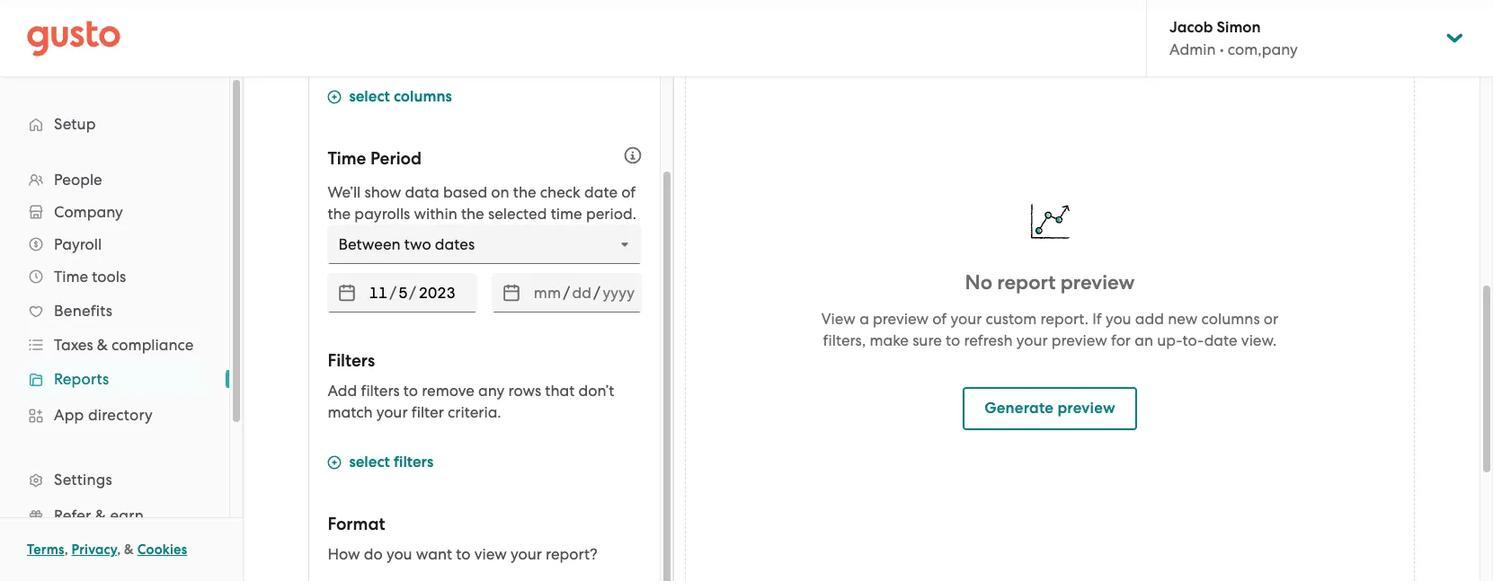 Task type: describe. For each thing, give the bounding box(es) containing it.
time for time period
[[328, 148, 366, 169]]

make
[[870, 331, 909, 349]]

people button
[[18, 164, 211, 196]]

view.
[[1241, 331, 1277, 349]]

app directory
[[54, 406, 153, 424]]

gusto navigation element
[[0, 77, 229, 582]]

4 / from the left
[[594, 284, 601, 302]]

2 , from the left
[[117, 542, 121, 558]]

format
[[328, 514, 385, 535]]

terms , privacy , & cookies
[[27, 542, 187, 558]]

your right view
[[511, 546, 542, 564]]

cookies
[[137, 542, 187, 558]]

data
[[405, 183, 439, 201]]

within
[[414, 205, 457, 223]]

sure
[[913, 331, 942, 349]]

your down custom
[[1016, 331, 1048, 349]]

report
[[997, 270, 1056, 294]]

we'll
[[328, 183, 361, 201]]

report?
[[546, 546, 598, 564]]

reports
[[54, 370, 109, 388]]

•
[[1220, 40, 1224, 58]]

com,pany
[[1228, 40, 1298, 58]]

refer
[[54, 507, 91, 525]]

people
[[54, 171, 102, 189]]

3 / from the left
[[563, 284, 570, 302]]

admin
[[1170, 40, 1216, 58]]

a
[[860, 310, 869, 328]]

criteria.
[[448, 404, 501, 422]]

benefits
[[54, 302, 112, 320]]

payroll
[[54, 236, 102, 253]]

custom
[[986, 310, 1037, 328]]

filters for select
[[394, 453, 433, 472]]

no report preview
[[965, 270, 1135, 294]]

select columns button
[[328, 86, 452, 111]]

company button
[[18, 196, 211, 228]]

don't
[[578, 382, 614, 400]]

setup
[[54, 115, 96, 133]]

time tools
[[54, 268, 126, 286]]

company
[[54, 203, 123, 221]]

based
[[443, 183, 487, 201]]

taxes & compliance button
[[18, 329, 211, 361]]

1 day (dd) field from the left
[[397, 279, 409, 307]]

1 , from the left
[[64, 542, 68, 558]]

new
[[1168, 310, 1198, 328]]

filters,
[[823, 331, 866, 349]]

terms link
[[27, 542, 64, 558]]

match
[[328, 404, 373, 422]]

to inside view a preview of your custom report. if you add new columns or filters, make sure to refresh your preview for an up-to-date view.
[[946, 331, 960, 349]]

jacob
[[1170, 18, 1213, 37]]

earn
[[110, 507, 144, 525]]

your up refresh
[[951, 310, 982, 328]]

compliance
[[112, 336, 194, 354]]

& for earn
[[95, 507, 106, 525]]

of inside we'll show data based on the check date of the payrolls within the selected time period.
[[621, 183, 636, 201]]

how
[[328, 546, 360, 564]]

generate preview button
[[963, 387, 1137, 430]]

payrolls
[[355, 205, 410, 223]]

terms
[[27, 542, 64, 558]]

privacy
[[72, 542, 117, 558]]

filter
[[411, 404, 444, 422]]

refresh
[[964, 331, 1013, 349]]

2 / from the left
[[409, 284, 416, 302]]

remove
[[422, 382, 475, 400]]

date inside we'll show data based on the check date of the payrolls within the selected time period.
[[584, 183, 618, 201]]

1 / from the left
[[390, 284, 397, 302]]

home image
[[27, 20, 120, 56]]

refer & earn link
[[18, 500, 211, 532]]

preview inside button
[[1057, 399, 1115, 418]]

1 horizontal spatial to
[[456, 546, 471, 564]]

up-
[[1157, 331, 1183, 349]]

benefits link
[[18, 295, 211, 327]]

if
[[1092, 310, 1102, 328]]

date inside view a preview of your custom report. if you add new columns or filters, make sure to refresh your preview for an up-to-date view.
[[1204, 331, 1238, 349]]

view
[[821, 310, 856, 328]]

period
[[370, 148, 422, 169]]

time period
[[328, 148, 422, 169]]

privacy link
[[72, 542, 117, 558]]



Task type: locate. For each thing, give the bounding box(es) containing it.
1 vertical spatial you
[[386, 546, 412, 564]]

of up period.
[[621, 183, 636, 201]]

selected
[[488, 205, 547, 223]]

select for select columns
[[349, 87, 390, 106]]

1 horizontal spatial of
[[933, 310, 947, 328]]

0 vertical spatial select
[[349, 87, 390, 106]]

settings link
[[18, 464, 211, 496]]

time tools button
[[18, 261, 211, 293]]

date left view.
[[1204, 331, 1238, 349]]

month (mm) field for second day (dd) field
[[532, 279, 563, 307]]

module__icon___go7vc image for select filters
[[328, 456, 342, 470]]

rows
[[508, 382, 541, 400]]

1 year (yyyy) field from the left
[[416, 279, 458, 307]]

& right taxes
[[97, 336, 108, 354]]

, left privacy link
[[64, 542, 68, 558]]

1 month (mm) field from the left
[[367, 279, 390, 307]]

columns up view.
[[1201, 310, 1260, 328]]

that
[[545, 382, 575, 400]]

your inside add filters to remove any rows that don't match your filter criteria.
[[376, 404, 408, 422]]

add filters to remove any rows that don't match your filter criteria.
[[328, 382, 614, 422]]

settings
[[54, 471, 112, 489]]

/ down within
[[409, 284, 416, 302]]

module__icon___go7vc image left "select columns"
[[328, 90, 342, 104]]

year (yyyy) field down within
[[416, 279, 458, 307]]

app
[[54, 406, 84, 424]]

0 horizontal spatial day (dd) field
[[397, 279, 409, 307]]

you right do
[[386, 546, 412, 564]]

filters
[[328, 351, 375, 371]]

Day (dd) field
[[397, 279, 409, 307], [570, 279, 594, 307]]

0 vertical spatial module__icon___go7vc image
[[328, 90, 342, 104]]

an
[[1135, 331, 1153, 349]]

want
[[416, 546, 452, 564]]

no
[[965, 270, 992, 294]]

0 vertical spatial time
[[328, 148, 366, 169]]

0 horizontal spatial the
[[328, 205, 351, 223]]

Year (yyyy) field
[[416, 279, 458, 307], [601, 279, 637, 307]]

0 horizontal spatial you
[[386, 546, 412, 564]]

on
[[491, 183, 509, 201]]

we'll show data based on the check date of the payrolls within the selected time period.
[[328, 183, 636, 223]]

columns inside button
[[394, 87, 452, 106]]

to
[[946, 331, 960, 349], [403, 382, 418, 400], [456, 546, 471, 564]]

0 vertical spatial to
[[946, 331, 960, 349]]

day (dd) field down payrolls
[[397, 279, 409, 307]]

0 horizontal spatial to
[[403, 382, 418, 400]]

period.
[[586, 205, 636, 223]]

1 vertical spatial module__icon___go7vc image
[[328, 456, 342, 470]]

reports link
[[18, 363, 211, 396]]

check
[[540, 183, 581, 201]]

1 horizontal spatial ,
[[117, 542, 121, 558]]

0 vertical spatial of
[[621, 183, 636, 201]]

2 vertical spatial &
[[124, 542, 134, 558]]

refer & earn
[[54, 507, 144, 525]]

add
[[328, 382, 357, 400]]

,
[[64, 542, 68, 558], [117, 542, 121, 558]]

1 vertical spatial select
[[349, 453, 390, 472]]

1 horizontal spatial you
[[1106, 310, 1131, 328]]

preview down report.
[[1052, 331, 1107, 349]]

1 horizontal spatial time
[[328, 148, 366, 169]]

how do you want to view your report?
[[328, 546, 598, 564]]

the up selected
[[513, 183, 536, 201]]

1 select from the top
[[349, 87, 390, 106]]

generate preview
[[984, 399, 1115, 418]]

2 select from the top
[[349, 453, 390, 472]]

generate
[[984, 399, 1054, 418]]

you
[[1106, 310, 1131, 328], [386, 546, 412, 564]]

0 horizontal spatial year (yyyy) field
[[416, 279, 458, 307]]

1 vertical spatial of
[[933, 310, 947, 328]]

time inside time tools dropdown button
[[54, 268, 88, 286]]

, down refer & earn link
[[117, 542, 121, 558]]

Month (mm) field
[[367, 279, 390, 307], [532, 279, 563, 307]]

your left 'filter'
[[376, 404, 408, 422]]

year (yyyy) field down period.
[[601, 279, 637, 307]]

select for select filters
[[349, 453, 390, 472]]

2 vertical spatial to
[[456, 546, 471, 564]]

2 module__icon___go7vc image from the top
[[328, 456, 342, 470]]

your
[[951, 310, 982, 328], [1016, 331, 1048, 349], [376, 404, 408, 422], [511, 546, 542, 564]]

select filters
[[349, 453, 433, 472]]

0 horizontal spatial columns
[[394, 87, 452, 106]]

to-
[[1183, 331, 1204, 349]]

view
[[474, 546, 507, 564]]

view a preview of your custom report. if you add new columns or filters, make sure to refresh your preview for an up-to-date view.
[[821, 310, 1278, 349]]

to up 'filter'
[[403, 382, 418, 400]]

any
[[478, 382, 505, 400]]

0 horizontal spatial of
[[621, 183, 636, 201]]

1 horizontal spatial columns
[[1201, 310, 1260, 328]]

setup link
[[18, 108, 211, 140]]

date up period.
[[584, 183, 618, 201]]

0 horizontal spatial date
[[584, 183, 618, 201]]

to inside add filters to remove any rows that don't match your filter criteria.
[[403, 382, 418, 400]]

year (yyyy) field for second day (dd) field
[[601, 279, 637, 307]]

payroll button
[[18, 228, 211, 261]]

the
[[513, 183, 536, 201], [328, 205, 351, 223], [461, 205, 484, 223]]

2 horizontal spatial the
[[513, 183, 536, 201]]

directory
[[88, 406, 153, 424]]

& left earn
[[95, 507, 106, 525]]

1 vertical spatial &
[[95, 507, 106, 525]]

select filters button
[[328, 452, 433, 476]]

0 horizontal spatial ,
[[64, 542, 68, 558]]

select down the match
[[349, 453, 390, 472]]

1 horizontal spatial the
[[461, 205, 484, 223]]

show
[[365, 183, 401, 201]]

filters for add
[[361, 382, 400, 400]]

report.
[[1040, 310, 1089, 328]]

taxes
[[54, 336, 93, 354]]

2 horizontal spatial to
[[946, 331, 960, 349]]

1 vertical spatial time
[[54, 268, 88, 286]]

1 horizontal spatial month (mm) field
[[532, 279, 563, 307]]

select up time period
[[349, 87, 390, 106]]

0 vertical spatial you
[[1106, 310, 1131, 328]]

the down we'll
[[328, 205, 351, 223]]

1 vertical spatial filters
[[394, 453, 433, 472]]

0 vertical spatial columns
[[394, 87, 452, 106]]

2 year (yyyy) field from the left
[[601, 279, 637, 307]]

1 vertical spatial to
[[403, 382, 418, 400]]

time up we'll
[[328, 148, 366, 169]]

simon
[[1217, 18, 1261, 37]]

filters inside button
[[394, 453, 433, 472]]

& left cookies button
[[124, 542, 134, 558]]

list
[[0, 164, 229, 582]]

/ down period.
[[594, 284, 601, 302]]

0 vertical spatial date
[[584, 183, 618, 201]]

or
[[1264, 310, 1278, 328]]

1 module__icon___go7vc image from the top
[[328, 90, 342, 104]]

to right sure
[[946, 331, 960, 349]]

1 horizontal spatial year (yyyy) field
[[601, 279, 637, 307]]

0 horizontal spatial time
[[54, 268, 88, 286]]

1 horizontal spatial date
[[1204, 331, 1238, 349]]

& for compliance
[[97, 336, 108, 354]]

day (dd) field down time
[[570, 279, 594, 307]]

filters down 'filter'
[[394, 453, 433, 472]]

filters inside add filters to remove any rows that don't match your filter criteria.
[[361, 382, 400, 400]]

preview
[[1061, 270, 1135, 294], [873, 310, 929, 328], [1052, 331, 1107, 349], [1057, 399, 1115, 418]]

cookies button
[[137, 539, 187, 561]]

1 vertical spatial columns
[[1201, 310, 1260, 328]]

jacob simon admin • com,pany
[[1170, 18, 1298, 58]]

time
[[328, 148, 366, 169], [54, 268, 88, 286]]

time
[[551, 205, 582, 223]]

do
[[364, 546, 383, 564]]

1 vertical spatial date
[[1204, 331, 1238, 349]]

the down "based"
[[461, 205, 484, 223]]

columns up period
[[394, 87, 452, 106]]

1 horizontal spatial day (dd) field
[[570, 279, 594, 307]]

0 horizontal spatial month (mm) field
[[367, 279, 390, 307]]

columns
[[394, 87, 452, 106], [1201, 310, 1260, 328]]

select columns
[[349, 87, 452, 106]]

app directory link
[[18, 399, 211, 431]]

you inside view a preview of your custom report. if you add new columns or filters, make sure to refresh your preview for an up-to-date view.
[[1106, 310, 1131, 328]]

module__icon___go7vc image inside the select filters button
[[328, 456, 342, 470]]

& inside taxes & compliance dropdown button
[[97, 336, 108, 354]]

columns inside view a preview of your custom report. if you add new columns or filters, make sure to refresh your preview for an up-to-date view.
[[1201, 310, 1260, 328]]

month (mm) field for 1st day (dd) field from the left
[[367, 279, 390, 307]]

for
[[1111, 331, 1131, 349]]

time for time tools
[[54, 268, 88, 286]]

to left view
[[456, 546, 471, 564]]

filters up the match
[[361, 382, 400, 400]]

module__icon___go7vc image down the match
[[328, 456, 342, 470]]

preview right generate at the right
[[1057, 399, 1115, 418]]

list containing people
[[0, 164, 229, 582]]

& inside refer & earn link
[[95, 507, 106, 525]]

preview up make
[[873, 310, 929, 328]]

/ down time
[[563, 284, 570, 302]]

0 vertical spatial &
[[97, 336, 108, 354]]

add
[[1135, 310, 1164, 328]]

module__icon___go7vc image
[[328, 90, 342, 104], [328, 456, 342, 470]]

tools
[[92, 268, 126, 286]]

2 month (mm) field from the left
[[532, 279, 563, 307]]

preview up if
[[1061, 270, 1135, 294]]

of inside view a preview of your custom report. if you add new columns or filters, make sure to refresh your preview for an up-to-date view.
[[933, 310, 947, 328]]

of up sure
[[933, 310, 947, 328]]

2 day (dd) field from the left
[[570, 279, 594, 307]]

year (yyyy) field for 1st day (dd) field from the left
[[416, 279, 458, 307]]

0 vertical spatial filters
[[361, 382, 400, 400]]

/ down payrolls
[[390, 284, 397, 302]]

you right if
[[1106, 310, 1131, 328]]

month (mm) field down time
[[532, 279, 563, 307]]

&
[[97, 336, 108, 354], [95, 507, 106, 525], [124, 542, 134, 558]]

select
[[349, 87, 390, 106], [349, 453, 390, 472]]

module__icon___go7vc image for select columns
[[328, 90, 342, 104]]

time down "payroll"
[[54, 268, 88, 286]]

taxes & compliance
[[54, 336, 194, 354]]

month (mm) field up the filters
[[367, 279, 390, 307]]

module__icon___go7vc image inside the select columns button
[[328, 90, 342, 104]]



Task type: vqa. For each thing, say whether or not it's contained in the screenshot.
'Time tools' dropdown button
yes



